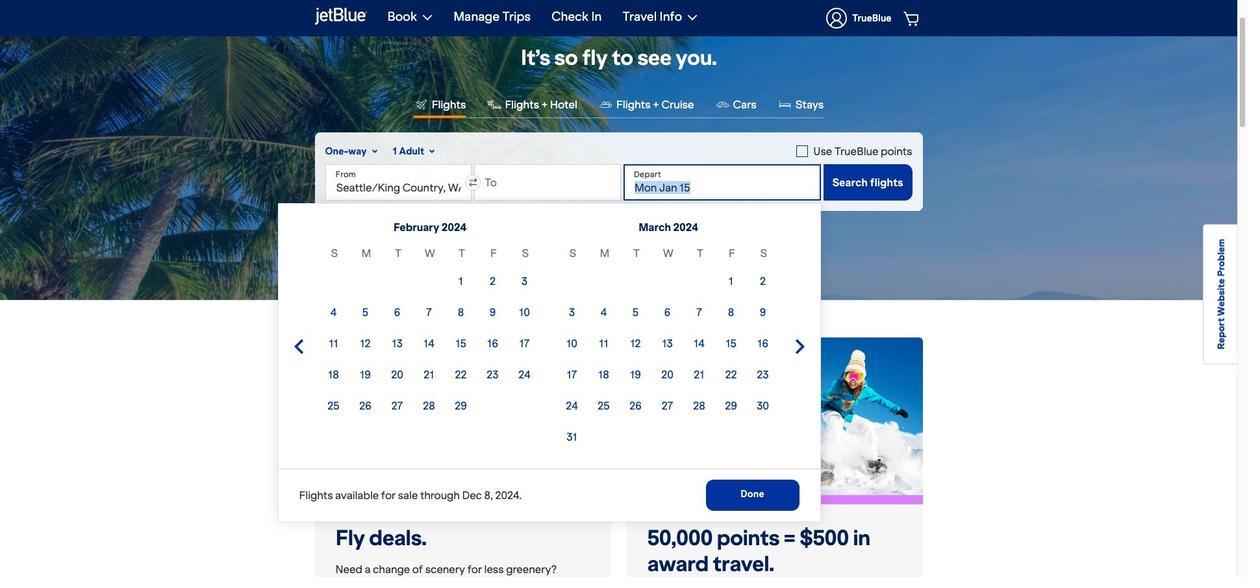 Task type: vqa. For each thing, say whether or not it's contained in the screenshot.
second opens modal on same screen icon
no



Task type: describe. For each thing, give the bounding box(es) containing it.
shopping cart (empty) image
[[904, 10, 921, 26]]

previous month image
[[291, 339, 306, 355]]

jetblue home image
[[315, 6, 367, 27]]



Task type: locate. For each thing, give the bounding box(es) containing it.
Depart Press DOWN ARROW key to select available dates field
[[624, 164, 821, 201]]

next month image
[[792, 339, 808, 355]]

banner
[[0, 0, 1238, 36]]

None checkbox
[[797, 144, 912, 159]]

None text field
[[325, 164, 472, 201], [474, 164, 621, 201], [325, 164, 472, 201], [474, 164, 621, 201]]

navigation
[[377, 0, 923, 36]]



